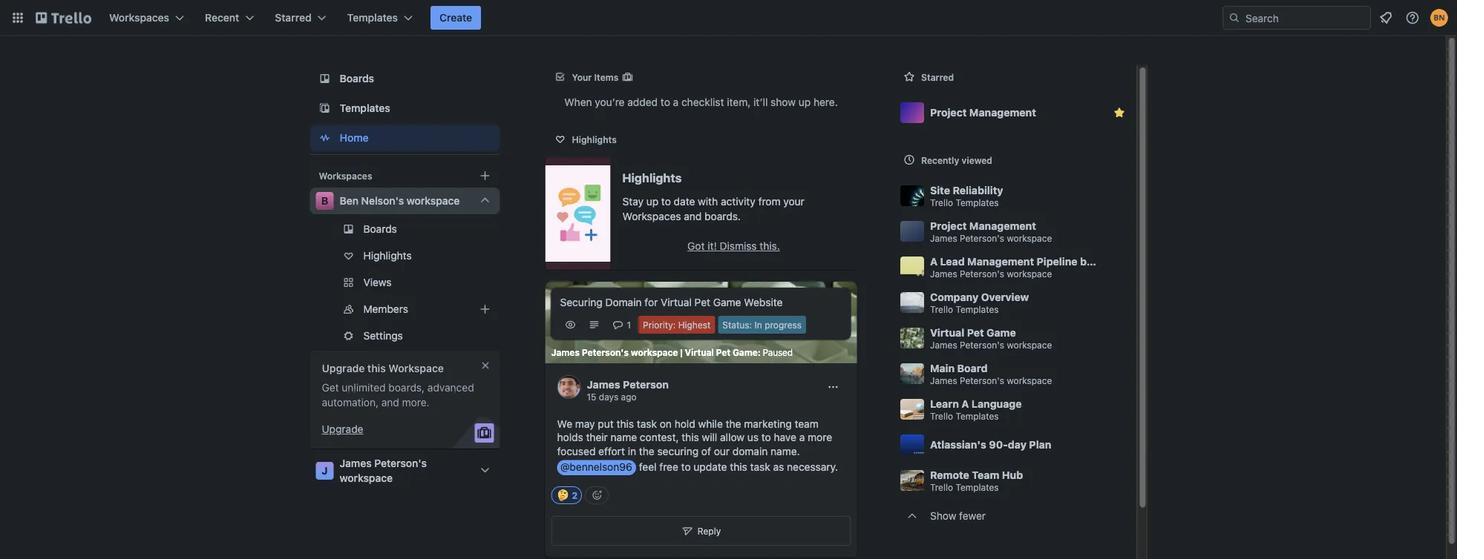Task type: locate. For each thing, give the bounding box(es) containing it.
game up status:
[[713, 297, 741, 309]]

trello down the remote on the right
[[930, 483, 953, 493]]

this
[[368, 363, 386, 375], [617, 418, 634, 430], [682, 432, 699, 444], [730, 461, 748, 474]]

james right j
[[340, 458, 372, 470]]

workspace right j
[[340, 473, 393, 485]]

workspace up "main board james peterson's workspace"
[[1007, 340, 1052, 351]]

templates inside remote team hub trello templates
[[956, 483, 999, 493]]

game down status:
[[733, 348, 758, 358]]

upgrade button
[[322, 423, 363, 437]]

virtual up priority: highest
[[661, 297, 692, 309]]

1 project from the top
[[930, 107, 967, 119]]

project
[[930, 107, 967, 119], [930, 220, 967, 232]]

1 vertical spatial highlights
[[623, 171, 682, 185]]

james inside virtual pet game james peterson's workspace
[[930, 340, 957, 351]]

remote
[[930, 469, 969, 482]]

lead
[[940, 255, 965, 268]]

workspace left |
[[631, 348, 678, 358]]

pet
[[695, 297, 711, 309], [967, 327, 984, 339], [716, 348, 731, 358]]

pet up highest on the bottom left
[[695, 297, 711, 309]]

a inside the learn a language trello templates
[[961, 398, 969, 410]]

1 vertical spatial game
[[987, 327, 1016, 339]]

templates down the language
[[956, 412, 999, 422]]

task left as
[[750, 461, 771, 474]]

starred right recent popup button
[[275, 12, 312, 24]]

2 project from the top
[[930, 220, 967, 232]]

add image
[[476, 301, 494, 319]]

0 horizontal spatial starred
[[275, 12, 312, 24]]

priority: highest
[[643, 320, 711, 330]]

1 horizontal spatial a
[[961, 398, 969, 410]]

0 vertical spatial up
[[799, 96, 811, 108]]

trello down 'learn'
[[930, 412, 953, 422]]

peterson's inside the a lead management pipeline by crmble james peterson's workspace
[[960, 269, 1004, 280]]

site reliability trello templates
[[930, 184, 1003, 208]]

a down team
[[800, 432, 805, 444]]

management for project management james peterson's workspace
[[969, 220, 1036, 232]]

management inside the a lead management pipeline by crmble james peterson's workspace
[[967, 255, 1034, 268]]

1 vertical spatial the
[[639, 446, 655, 458]]

project management
[[930, 107, 1036, 119]]

templates inside company overview trello templates
[[956, 305, 999, 315]]

trello down site at top
[[930, 198, 953, 208]]

settings
[[363, 330, 403, 342]]

to left "date" on the top
[[662, 196, 671, 208]]

virtual right |
[[685, 348, 714, 358]]

1 vertical spatial starred
[[921, 72, 954, 82]]

2 horizontal spatial highlights
[[623, 171, 682, 185]]

templates right "starred" dropdown button
[[347, 12, 398, 24]]

highlights down 'you're'
[[572, 134, 617, 145]]

0 vertical spatial boards
[[340, 72, 374, 85]]

james up days
[[587, 379, 621, 391]]

james up lead
[[930, 234, 957, 244]]

a left checklist
[[673, 96, 679, 108]]

show
[[771, 96, 796, 108]]

j
[[322, 465, 328, 477]]

james inside "project management james peterson's workspace"
[[930, 234, 957, 244]]

upgrade for upgrade this workspace get unlimited boards, advanced automation, and more.
[[322, 363, 365, 375]]

0 vertical spatial the
[[726, 418, 741, 430]]

get
[[322, 382, 339, 394]]

1 horizontal spatial highlights
[[572, 134, 617, 145]]

1 vertical spatial boards link
[[310, 218, 500, 241]]

feel
[[639, 461, 657, 474]]

4 trello from the top
[[930, 483, 953, 493]]

0 horizontal spatial up
[[647, 196, 659, 208]]

of
[[702, 446, 711, 458]]

up
[[799, 96, 811, 108], [647, 196, 659, 208]]

it!
[[708, 240, 717, 252]]

as
[[773, 461, 784, 474]]

1 horizontal spatial workspaces
[[319, 171, 372, 181]]

james peterson's workspace
[[340, 458, 427, 485]]

james peterson's workspace | virtual pet game : paused
[[551, 348, 793, 358]]

create button
[[431, 6, 481, 30]]

boards link for templates
[[310, 65, 500, 92]]

0 vertical spatial a
[[930, 255, 938, 268]]

1 vertical spatial workspaces
[[319, 171, 372, 181]]

3 trello from the top
[[930, 412, 953, 422]]

learn a language trello templates
[[930, 398, 1022, 422]]

show
[[930, 511, 956, 523]]

peterson's inside virtual pet game james peterson's workspace
[[960, 340, 1004, 351]]

and inside the upgrade this workspace get unlimited boards, advanced automation, and more.
[[382, 397, 399, 409]]

securing
[[658, 446, 699, 458]]

workspace inside virtual pet game james peterson's workspace
[[1007, 340, 1052, 351]]

0 vertical spatial task
[[637, 418, 657, 430]]

game down overview
[[987, 327, 1016, 339]]

1 vertical spatial up
[[647, 196, 659, 208]]

0 vertical spatial and
[[684, 211, 702, 223]]

automation,
[[322, 397, 379, 409]]

update
[[694, 461, 727, 474]]

peterson's up company overview trello templates
[[960, 269, 1004, 280]]

management down 'reliability'
[[969, 220, 1036, 232]]

upgrade for upgrade
[[322, 424, 363, 436]]

put
[[598, 418, 614, 430]]

2 vertical spatial workspaces
[[623, 211, 681, 223]]

1 vertical spatial and
[[382, 397, 399, 409]]

templates inside the learn a language trello templates
[[956, 412, 999, 422]]

1 horizontal spatial starred
[[921, 72, 954, 82]]

the
[[726, 418, 741, 430], [639, 446, 655, 458]]

date
[[674, 196, 695, 208]]

highlights up stay
[[623, 171, 682, 185]]

focused
[[557, 446, 596, 458]]

main board james peterson's workspace
[[930, 362, 1052, 387]]

project inside "project management james peterson's workspace"
[[930, 220, 967, 232]]

upgrade down automation,
[[322, 424, 363, 436]]

peterson's down board
[[960, 376, 1004, 387]]

click to unstar project management. it will be removed from your starred list. image
[[1112, 105, 1127, 120]]

and down "date" on the top
[[684, 211, 702, 223]]

boards link
[[310, 65, 500, 92], [310, 218, 500, 241]]

james
[[930, 234, 957, 244], [930, 269, 957, 280], [930, 340, 957, 351], [551, 348, 580, 358], [930, 376, 957, 387], [587, 379, 621, 391], [340, 458, 372, 470]]

up left here.
[[799, 96, 811, 108]]

a
[[930, 255, 938, 268], [961, 398, 969, 410]]

|
[[680, 348, 683, 358]]

management
[[969, 107, 1036, 119], [969, 220, 1036, 232], [967, 255, 1034, 268]]

0 horizontal spatial a
[[673, 96, 679, 108]]

1 trello from the top
[[930, 198, 953, 208]]

workspace up the language
[[1007, 376, 1052, 387]]

to
[[661, 96, 670, 108], [662, 196, 671, 208], [762, 432, 771, 444], [681, 461, 691, 474]]

james up main
[[930, 340, 957, 351]]

james down main
[[930, 376, 957, 387]]

0 vertical spatial upgrade
[[322, 363, 365, 375]]

templates down team
[[956, 483, 999, 493]]

0 horizontal spatial the
[[639, 446, 655, 458]]

@bennelson96
[[560, 461, 633, 474]]

1 horizontal spatial and
[[684, 211, 702, 223]]

up inside stay up to date with activity from your workspaces and boards.
[[647, 196, 659, 208]]

settings link
[[310, 325, 500, 348]]

peterson's up board
[[960, 340, 1004, 351]]

workspace right nelson's
[[407, 195, 460, 207]]

1 vertical spatial a
[[961, 398, 969, 410]]

open information menu image
[[1406, 10, 1421, 25]]

website
[[744, 297, 783, 309]]

1 upgrade from the top
[[322, 363, 365, 375]]

viewed
[[962, 155, 992, 166]]

by
[[1080, 255, 1093, 268]]

1 vertical spatial task
[[750, 461, 771, 474]]

domain
[[606, 297, 642, 309]]

recent
[[205, 12, 239, 24]]

peterson's down 1
[[582, 348, 629, 358]]

management up viewed
[[969, 107, 1036, 119]]

we
[[557, 418, 573, 430]]

0 vertical spatial starred
[[275, 12, 312, 24]]

workspace up the a lead management pipeline by crmble james peterson's workspace
[[1007, 234, 1052, 244]]

to right added
[[661, 96, 670, 108]]

upgrade this workspace get unlimited boards, advanced automation, and more.
[[322, 363, 474, 409]]

team
[[972, 469, 999, 482]]

create a workspace image
[[476, 167, 494, 185]]

upgrade up get
[[322, 363, 365, 375]]

1 vertical spatial virtual
[[930, 327, 964, 339]]

Search field
[[1241, 7, 1371, 29]]

highlights up views
[[363, 250, 412, 262]]

templates up the home
[[340, 102, 390, 114]]

1 boards link from the top
[[310, 65, 500, 92]]

b
[[321, 195, 328, 207]]

peterson's up lead
[[960, 234, 1004, 244]]

management inside "project management james peterson's workspace"
[[969, 220, 1036, 232]]

peterson's inside james peterson's workspace
[[375, 458, 427, 470]]

priority:
[[643, 320, 676, 330]]

starred up project management
[[921, 72, 954, 82]]

workspaces inside popup button
[[109, 12, 169, 24]]

1 vertical spatial boards
[[363, 223, 397, 235]]

project up recently
[[930, 107, 967, 119]]

2 vertical spatial management
[[967, 255, 1034, 268]]

recent button
[[196, 6, 263, 30]]

2 vertical spatial highlights
[[363, 250, 412, 262]]

0 vertical spatial highlights
[[572, 134, 617, 145]]

2 vertical spatial virtual
[[685, 348, 714, 358]]

stay
[[623, 196, 644, 208]]

task up contest, at bottom left
[[637, 418, 657, 430]]

0 horizontal spatial and
[[382, 397, 399, 409]]

got it! dismiss this. button
[[623, 235, 845, 258]]

0 vertical spatial workspaces
[[109, 12, 169, 24]]

peterson's down more.
[[375, 458, 427, 470]]

status:
[[723, 320, 752, 330]]

2 boards link from the top
[[310, 218, 500, 241]]

board image
[[316, 70, 334, 88]]

recently
[[921, 155, 959, 166]]

fewer
[[959, 511, 986, 523]]

0 vertical spatial boards link
[[310, 65, 500, 92]]

this down the domain
[[730, 461, 748, 474]]

2 horizontal spatial workspaces
[[623, 211, 681, 223]]

trello
[[930, 198, 953, 208], [930, 305, 953, 315], [930, 412, 953, 422], [930, 483, 953, 493]]

templates down company
[[956, 305, 999, 315]]

0 vertical spatial pet
[[695, 297, 711, 309]]

0 vertical spatial project
[[930, 107, 967, 119]]

primary element
[[0, 0, 1458, 36]]

1 vertical spatial a
[[800, 432, 805, 444]]

this down 'hold'
[[682, 432, 699, 444]]

you're
[[595, 96, 625, 108]]

boards link up highlights link
[[310, 218, 500, 241]]

1 vertical spatial management
[[969, 220, 1036, 232]]

james down lead
[[930, 269, 957, 280]]

upgrade inside the upgrade this workspace get unlimited boards, advanced automation, and more.
[[322, 363, 365, 375]]

pet down company overview trello templates
[[967, 327, 984, 339]]

peterson's
[[960, 234, 1004, 244], [960, 269, 1004, 280], [960, 340, 1004, 351], [582, 348, 629, 358], [960, 376, 1004, 387], [375, 458, 427, 470]]

0 horizontal spatial pet
[[695, 297, 711, 309]]

1 vertical spatial pet
[[967, 327, 984, 339]]

1 vertical spatial upgrade
[[322, 424, 363, 436]]

and down boards,
[[382, 397, 399, 409]]

up right stay
[[647, 196, 659, 208]]

0 vertical spatial management
[[969, 107, 1036, 119]]

and
[[684, 211, 702, 223], [382, 397, 399, 409]]

members
[[363, 303, 408, 316]]

free
[[660, 461, 679, 474]]

management down "project management james peterson's workspace"
[[967, 255, 1034, 268]]

and inside stay up to date with activity from your workspaces and boards.
[[684, 211, 702, 223]]

your items
[[572, 72, 619, 82]]

2 upgrade from the top
[[322, 424, 363, 436]]

boards down nelson's
[[363, 223, 397, 235]]

workspace inside "project management james peterson's workspace"
[[1007, 234, 1052, 244]]

1 horizontal spatial a
[[800, 432, 805, 444]]

search image
[[1229, 12, 1241, 24]]

pet down status:
[[716, 348, 731, 358]]

a right 'learn'
[[961, 398, 969, 410]]

company
[[930, 291, 979, 303]]

workspace
[[407, 195, 460, 207], [1007, 234, 1052, 244], [1007, 269, 1052, 280], [1007, 340, 1052, 351], [631, 348, 678, 358], [1007, 376, 1052, 387], [340, 473, 393, 485]]

unlimited
[[342, 382, 386, 394]]

templates down 'reliability'
[[956, 198, 999, 208]]

advanced
[[428, 382, 474, 394]]

2 horizontal spatial pet
[[967, 327, 984, 339]]

0 horizontal spatial a
[[930, 255, 938, 268]]

0 vertical spatial virtual
[[661, 297, 692, 309]]

project down the site reliability trello templates
[[930, 220, 967, 232]]

allow
[[720, 432, 745, 444]]

status: in progress
[[723, 320, 802, 330]]

1 vertical spatial project
[[930, 220, 967, 232]]

to right us
[[762, 432, 771, 444]]

this up unlimited
[[368, 363, 386, 375]]

virtual up main
[[930, 327, 964, 339]]

boards right the board image
[[340, 72, 374, 85]]

the right in
[[639, 446, 655, 458]]

trello inside the learn a language trello templates
[[930, 412, 953, 422]]

a inside we may put this task on hold while the marketing team holds their name contest, this will allow us to have a more focused effort in the securing of our domain name. @bennelson96 feel free to update this task as necessary.
[[800, 432, 805, 444]]

we may put this task on hold while the marketing team holds their name contest, this will allow us to have a more focused effort in the securing of our domain name. @bennelson96 feel free to update this task as necessary.
[[557, 418, 838, 474]]

their
[[586, 432, 608, 444]]

a left lead
[[930, 255, 938, 268]]

workspace down pipeline
[[1007, 269, 1052, 280]]

1 horizontal spatial pet
[[716, 348, 731, 358]]

1
[[627, 320, 631, 330]]

the up allow
[[726, 418, 741, 430]]

trello down company
[[930, 305, 953, 315]]

2 trello from the top
[[930, 305, 953, 315]]

ben
[[340, 195, 359, 207]]

game
[[713, 297, 741, 309], [987, 327, 1016, 339], [733, 348, 758, 358]]

boards link up templates "link"
[[310, 65, 500, 92]]

workspace inside "main board james peterson's workspace"
[[1007, 376, 1052, 387]]

may
[[575, 418, 595, 430]]

2
[[572, 491, 578, 501]]

checklist
[[682, 96, 724, 108]]

templates inside dropdown button
[[347, 12, 398, 24]]

0 horizontal spatial workspaces
[[109, 12, 169, 24]]



Task type: vqa. For each thing, say whether or not it's contained in the screenshot.


Task type: describe. For each thing, give the bounding box(es) containing it.
views
[[363, 277, 392, 289]]

james inside james peterson 15 days ago
[[587, 379, 621, 391]]

to inside stay up to date with activity from your workspaces and boards.
[[662, 196, 671, 208]]

stay up to date with activity from your workspaces and boards.
[[623, 196, 805, 223]]

plan
[[1029, 439, 1051, 451]]

atlassian's 90-day plan
[[930, 439, 1051, 451]]

workspace inside the a lead management pipeline by crmble james peterson's workspace
[[1007, 269, 1052, 280]]

this up the "name"
[[617, 418, 634, 430]]

reply
[[698, 527, 721, 537]]

while
[[698, 418, 723, 430]]

will
[[702, 432, 718, 444]]

team
[[795, 418, 819, 430]]

it'll
[[754, 96, 768, 108]]

securing domain for virtual pet game website
[[560, 297, 783, 309]]

templates inside "link"
[[340, 102, 390, 114]]

trello inside the site reliability trello templates
[[930, 198, 953, 208]]

items
[[594, 72, 619, 82]]

our
[[714, 446, 730, 458]]

pipeline
[[1037, 255, 1078, 268]]

overview
[[981, 291, 1029, 303]]

highest
[[678, 320, 711, 330]]

day
[[1008, 439, 1027, 451]]

project for project management
[[930, 107, 967, 119]]

james down securing at the bottom left of page
[[551, 348, 580, 358]]

board
[[957, 362, 988, 375]]

marketing
[[744, 418, 792, 430]]

peterson's inside "main board james peterson's workspace"
[[960, 376, 1004, 387]]

forward image
[[497, 301, 515, 319]]

trello inside remote team hub trello templates
[[930, 483, 953, 493]]

this inside the upgrade this workspace get unlimited boards, advanced automation, and more.
[[368, 363, 386, 375]]

boards for highlights
[[363, 223, 397, 235]]

to right free
[[681, 461, 691, 474]]

have
[[774, 432, 797, 444]]

remote team hub trello templates
[[930, 469, 1023, 493]]

atlassian's 90-day plan link
[[894, 428, 1137, 463]]

more
[[808, 432, 832, 444]]

0 vertical spatial a
[[673, 96, 679, 108]]

boards.
[[705, 211, 741, 223]]

dismiss
[[720, 240, 757, 252]]

templates inside the site reliability trello templates
[[956, 198, 999, 208]]

paused
[[763, 348, 793, 358]]

highlights link
[[310, 244, 500, 268]]

crmble
[[1095, 255, 1133, 268]]

in
[[628, 446, 636, 458]]

company overview trello templates
[[930, 291, 1029, 315]]

ben nelson's workspace
[[340, 195, 460, 207]]

james peterson 15 days ago
[[587, 379, 669, 402]]

activity
[[721, 196, 756, 208]]

0 vertical spatial game
[[713, 297, 741, 309]]

template board image
[[316, 100, 334, 117]]

1 horizontal spatial the
[[726, 418, 741, 430]]

boards for templates
[[340, 72, 374, 85]]

reliability
[[953, 184, 1003, 196]]

show fewer
[[930, 511, 986, 523]]

ben nelson (bennelson96) image
[[1431, 9, 1449, 27]]

1 horizontal spatial up
[[799, 96, 811, 108]]

domain
[[733, 446, 768, 458]]

0 notifications image
[[1377, 9, 1395, 27]]

boards link for highlights
[[310, 218, 500, 241]]

members link
[[310, 298, 515, 322]]

peterson's inside "project management james peterson's workspace"
[[960, 234, 1004, 244]]

starred inside dropdown button
[[275, 12, 312, 24]]

2 vertical spatial pet
[[716, 348, 731, 358]]

main
[[930, 362, 955, 375]]

0 horizontal spatial highlights
[[363, 250, 412, 262]]

game inside virtual pet game james peterson's workspace
[[987, 327, 1016, 339]]

management for project management
[[969, 107, 1036, 119]]

project management link
[[894, 95, 1137, 131]]

a inside the a lead management pipeline by crmble james peterson's workspace
[[930, 255, 938, 268]]

peterson
[[623, 379, 669, 391]]

pet inside virtual pet game james peterson's workspace
[[967, 327, 984, 339]]

virtual inside virtual pet game james peterson's workspace
[[930, 327, 964, 339]]

days
[[599, 392, 619, 402]]

reply button
[[551, 517, 851, 547]]

15
[[587, 392, 597, 402]]

90-
[[989, 439, 1008, 451]]

language
[[972, 398, 1022, 410]]

workspaces inside stay up to date with activity from your workspaces and boards.
[[623, 211, 681, 223]]

holds
[[557, 432, 583, 444]]

james inside "main board james peterson's workspace"
[[930, 376, 957, 387]]

trello inside company overview trello templates
[[930, 305, 953, 315]]

got it! dismiss this.
[[688, 240, 780, 252]]

your
[[784, 196, 805, 208]]

0 horizontal spatial task
[[637, 418, 657, 430]]

more.
[[402, 397, 430, 409]]

in
[[755, 320, 762, 330]]

atlassian's
[[930, 439, 986, 451]]

back to home image
[[36, 6, 91, 30]]

ago
[[621, 392, 637, 402]]

your
[[572, 72, 592, 82]]

show fewer button
[[894, 499, 1137, 535]]

virtual pet game james peterson's workspace
[[930, 327, 1052, 351]]

item,
[[727, 96, 751, 108]]

james inside james peterson's workspace
[[340, 458, 372, 470]]

recently viewed
[[921, 155, 992, 166]]

1 horizontal spatial task
[[750, 461, 771, 474]]

templates button
[[338, 6, 422, 30]]

effort
[[599, 446, 625, 458]]

from
[[759, 196, 781, 208]]

this.
[[760, 240, 780, 252]]

project management james peterson's workspace
[[930, 220, 1052, 244]]

add reaction image
[[585, 487, 609, 505]]

hold
[[675, 418, 696, 430]]

virtual pet game link
[[685, 347, 758, 359]]

workspace
[[389, 363, 444, 375]]

contest,
[[640, 432, 679, 444]]

workspaces button
[[100, 6, 193, 30]]

us
[[748, 432, 759, 444]]

name.
[[771, 446, 800, 458]]

necessary.
[[787, 461, 838, 474]]

:
[[758, 348, 761, 358]]

project for project management james peterson's workspace
[[930, 220, 967, 232]]

when you're added to a checklist item, it'll show up here.
[[565, 96, 838, 108]]

2 vertical spatial game
[[733, 348, 758, 358]]

james inside the a lead management pipeline by crmble james peterson's workspace
[[930, 269, 957, 280]]

workspace inside james peterson's workspace
[[340, 473, 393, 485]]

home image
[[316, 129, 334, 147]]



